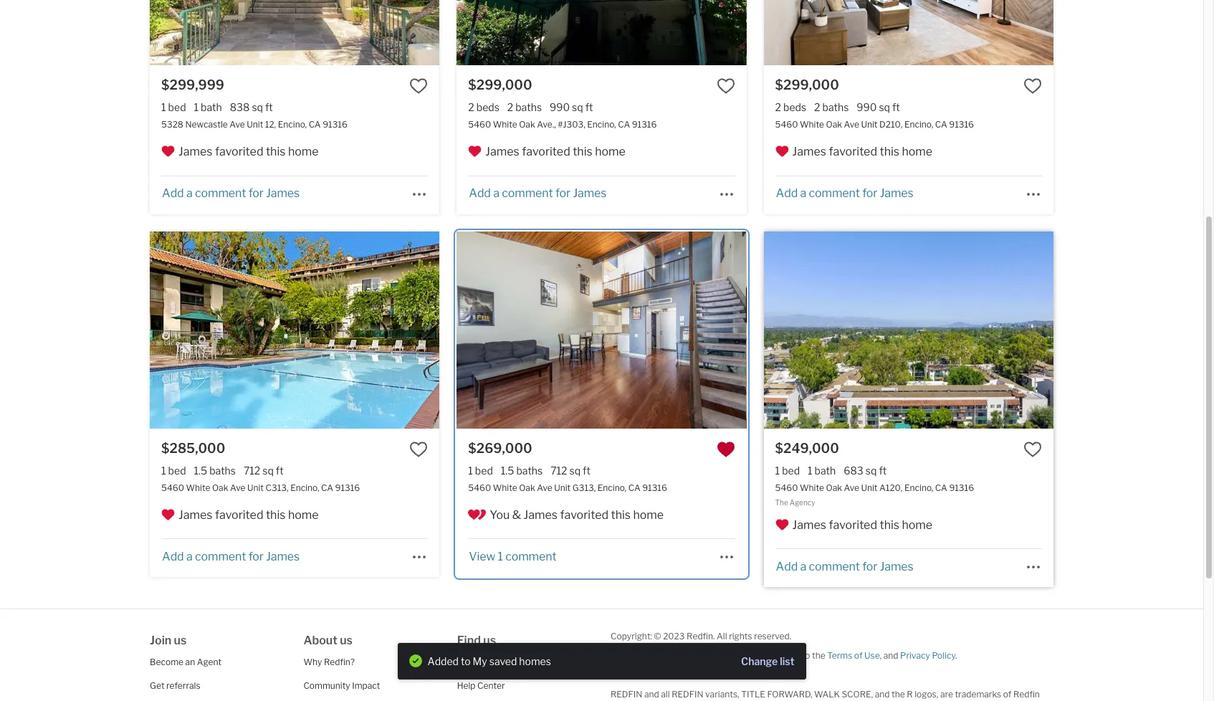 Task type: vqa. For each thing, say whether or not it's contained in the screenshot.


Task type: describe. For each thing, give the bounding box(es) containing it.
ft for 5460 white oak ave., #j303, encino, ca 91316
[[585, 101, 593, 113]]

0 horizontal spatial to
[[461, 655, 471, 667]]

a for 5460 white oak ave unit c313, encino, ca 91316
[[186, 550, 193, 563]]

sq for 5460 white oak ave unit d210, encino, ca 91316
[[879, 101, 890, 113]]

contact us button
[[457, 657, 502, 667]]

unit for $285,000
[[247, 482, 264, 493]]

1 bed for $285,000
[[161, 464, 186, 476]]

agent
[[197, 657, 222, 667]]

3 photo of 5328 newcastle ave unit 12, encino, ca 91316 image from the left
[[440, 0, 729, 65]]

get referrals
[[150, 680, 200, 691]]

uspto.
[[775, 700, 805, 701]]

become an agent button
[[150, 657, 222, 667]]

1 horizontal spatial to
[[802, 650, 810, 661]]

or inside redfin and all redfin variants, title forward, walk score, and the r logos, are trademarks of redfin corporation, registered or pending in the uspto.
[[706, 700, 714, 701]]

683 sq ft
[[844, 464, 887, 476]]

and right the ","
[[884, 650, 899, 661]]

you
[[761, 650, 775, 661]]

view
[[469, 550, 495, 563]]

d210,
[[880, 119, 903, 130]]

91316 for 5460 white oak ave unit g313, encino, ca 91316
[[642, 482, 667, 493]]

1 down $269,000
[[468, 464, 473, 476]]

sq for 5460 white oak ave unit c313, encino, ca 91316
[[263, 464, 274, 476]]

comment for 5460 white oak ave unit d210, encino, ca 91316
[[809, 187, 860, 200]]

favorite button checkbox for $299,999
[[410, 77, 428, 95]]

this down 5460 white oak ave unit a120, encino, ca 91316 the agency
[[880, 518, 900, 532]]

james favorited this home down 5460 white oak ave unit a120, encino, ca 91316 the agency
[[793, 518, 933, 532]]

2 photo of 5328 newcastle ave unit 12, encino, ca 91316 image from the left
[[150, 0, 440, 65]]

sq for 5460 white oak ave., #j303, encino, ca 91316
[[572, 101, 583, 113]]

2023:
[[680, 650, 703, 661]]

1 photo of 5460 white oak ave., #j303, encino, ca 91316 image from the left
[[167, 0, 457, 65]]

redfin and all redfin variants, title forward, walk score, and the r logos, are trademarks of redfin corporation, registered or pending in the uspto.
[[611, 689, 1040, 701]]

join
[[150, 634, 172, 647]]

variants,
[[705, 689, 740, 700]]

favorite button checkbox for $269,000
[[717, 440, 735, 459]]

&
[[512, 508, 521, 522]]

3 photo of 5460 white oak ave unit d210, encino, ca 91316 image from the left
[[1054, 0, 1214, 65]]

impact
[[352, 680, 380, 691]]

add a comment for james for 5460 white oak ave., #j303, encino, ca 91316
[[469, 187, 607, 200]]

favorite button checkbox for $249,000
[[1024, 440, 1042, 459]]

r
[[907, 689, 913, 700]]

2 2 from the left
[[507, 101, 513, 113]]

0 horizontal spatial the
[[760, 700, 773, 701]]

1 redfin from the left
[[611, 689, 643, 700]]

990 for #j303,
[[550, 101, 570, 113]]

policy
[[932, 650, 956, 661]]

find us
[[457, 634, 496, 647]]

12,
[[265, 119, 276, 130]]

ave for $285,000
[[230, 482, 245, 493]]

5328
[[161, 119, 183, 130]]

logos,
[[915, 689, 939, 700]]

james favorited this home for 5328 newcastle ave unit 12, encino, ca 91316
[[179, 145, 319, 159]]

get referrals button
[[150, 680, 200, 691]]

ca for 5460 white oak ave unit g313, encino, ca 91316
[[628, 482, 641, 493]]

home for 5328 newcastle ave unit 12, encino, ca 91316
[[288, 145, 319, 159]]

oak for encino,
[[519, 119, 535, 130]]

this down 5460 white oak ave unit g313, encino, ca 91316
[[611, 508, 631, 522]]

community impact button
[[304, 680, 380, 691]]

updated
[[611, 650, 645, 661]]

view 1 comment button
[[468, 550, 557, 563]]

personal
[[703, 670, 738, 680]]

you
[[490, 508, 510, 522]]

91316 for 5460 white oak ave unit d210, encino, ca 91316
[[949, 119, 974, 130]]

are
[[940, 689, 953, 700]]

sq for 5460 white oak ave unit g313, encino, ca 91316
[[570, 464, 581, 476]]

help
[[457, 680, 476, 691]]

1 photo of 5460 white oak ave unit c313, encino, ca 91316 image from the left
[[0, 231, 150, 428]]

$249,000
[[775, 441, 839, 456]]

james favorited this home for 5460 white oak ave., #j303, encino, ca 91316
[[486, 145, 626, 159]]

favorite button image for 5460 white oak ave unit c313, encino, ca 91316
[[410, 440, 428, 459]]

do not sell or share my personal information .
[[611, 670, 788, 680]]

g313,
[[573, 482, 596, 493]]

ca right 12,
[[309, 119, 321, 130]]

and right score,
[[875, 689, 890, 700]]

favorited down 5460 white oak ave unit a120, encino, ca 91316 the agency
[[829, 518, 877, 532]]

about
[[304, 634, 338, 647]]

updated january 2023: by searching, you agree to the terms of use , and privacy policy .
[[611, 650, 957, 661]]

added
[[428, 655, 459, 667]]

title
[[741, 689, 766, 700]]

1 down $285,000
[[161, 464, 166, 476]]

all
[[717, 631, 727, 642]]

white for 5460 white oak ave unit a120, encino, ca 91316 the agency
[[800, 482, 824, 493]]

ave.,
[[537, 119, 556, 130]]

683
[[844, 464, 864, 476]]

january
[[647, 650, 678, 661]]

91316 for 5460 white oak ave unit c313, encino, ca 91316
[[335, 482, 360, 493]]

1.5 for $285,000
[[194, 464, 207, 476]]

encino, for 5460 white oak ave unit c313, encino, ca 91316
[[290, 482, 319, 493]]

add for 5460 white oak ave unit d210, encino, ca 91316
[[776, 187, 798, 200]]

searching,
[[718, 650, 759, 661]]

1 photo of 5460 white oak ave unit g313, encino, ca 91316 image from the left
[[167, 231, 457, 428]]

not
[[624, 670, 637, 680]]

1 up the
[[775, 464, 780, 476]]

get
[[150, 680, 165, 691]]

bed for $249,000
[[782, 464, 800, 476]]

terms
[[827, 650, 853, 661]]

2 photo of 5460 white oak ave unit a120, encino, ca 91316 image from the left
[[764, 231, 1054, 428]]

encino, for 5460 white oak ave unit a120, encino, ca 91316 the agency
[[905, 482, 934, 493]]

favorite button image for 5328 newcastle ave unit 12, encino, ca 91316
[[410, 77, 428, 95]]

my
[[689, 670, 701, 680]]

1 2 from the left
[[468, 101, 474, 113]]

1.5 baths for $269,000
[[501, 464, 543, 476]]

favorite button checkbox for $299,000
[[717, 77, 735, 95]]

add a comment for james button for 5328 newcastle ave unit 12, encino, ca 91316
[[161, 187, 300, 200]]

forward,
[[767, 689, 813, 700]]

favorite button checkbox for $299,000
[[1024, 77, 1042, 95]]

change list
[[741, 655, 795, 667]]

beds for 5460 white oak ave unit d210, encino, ca 91316
[[784, 101, 807, 113]]

share
[[665, 670, 687, 680]]

add for 5328 newcastle ave unit 12, encino, ca 91316
[[162, 187, 184, 200]]

help center button
[[457, 680, 505, 691]]

sq for 5328 newcastle ave unit 12, encino, ca 91316
[[252, 101, 263, 113]]

ft for 5328 newcastle ave unit 12, encino, ca 91316
[[265, 101, 273, 113]]

encino, right #j303,
[[587, 119, 616, 130]]

1 up newcastle
[[194, 101, 199, 113]]

1 right view
[[498, 550, 503, 563]]

ave for $299,000
[[844, 119, 859, 130]]

$299,999
[[161, 78, 224, 93]]

baths for encino,
[[516, 101, 542, 113]]

terms of use link
[[827, 650, 880, 661]]

added to my saved homes
[[428, 655, 551, 667]]

ca right #j303,
[[618, 119, 630, 130]]

©
[[654, 631, 661, 642]]

5460 for 5460 white oak ave unit c313, encino, ca 91316
[[161, 482, 184, 493]]

redfin.
[[687, 631, 715, 642]]

1 horizontal spatial the
[[812, 650, 826, 661]]

this for 5460 white oak ave unit d210, encino, ca 91316
[[880, 145, 900, 159]]

do
[[611, 670, 622, 680]]

3 photo of 5460 white oak ave unit g313, encino, ca 91316 image from the left
[[747, 231, 1036, 428]]

1 bed for $269,000
[[468, 464, 493, 476]]

favorited for 5328 newcastle ave unit 12, encino, ca 91316
[[215, 145, 263, 159]]

encino, for 5460 white oak ave unit d210, encino, ca 91316
[[905, 119, 934, 130]]

saved
[[489, 655, 517, 667]]

favorite button checkbox for $285,000
[[410, 440, 428, 459]]

view 1 comment
[[469, 550, 557, 563]]

this for 5460 white oak ave unit c313, encino, ca 91316
[[266, 508, 286, 522]]

c313,
[[266, 482, 289, 493]]

1 bed for $249,000
[[775, 464, 800, 476]]

91316 for 5460 white oak ave unit a120, encino, ca 91316 the agency
[[949, 482, 974, 493]]

ca for 5460 white oak ave unit a120, encino, ca 91316 the agency
[[935, 482, 948, 493]]

why
[[304, 657, 322, 667]]

favorited for 5460 white oak ave., #j303, encino, ca 91316
[[522, 145, 570, 159]]

5460 white oak ave unit d210, encino, ca 91316
[[775, 119, 974, 130]]

oak for c313,
[[212, 482, 228, 493]]

ave inside 5460 white oak ave unit a120, encino, ca 91316 the agency
[[844, 482, 859, 493]]

#j303,
[[558, 119, 585, 130]]

2 horizontal spatial the
[[892, 689, 905, 700]]

baths for d210,
[[823, 101, 849, 113]]

1 photo of 5328 newcastle ave unit 12, encino, ca 91316 image from the left
[[0, 0, 150, 65]]

add a comment for james button for 5460 white oak ave., #j303, encino, ca 91316
[[468, 187, 607, 200]]

redfin?
[[324, 657, 355, 667]]

add a comment for james button for 5460 white oak ave unit d210, encino, ca 91316
[[775, 187, 914, 200]]

us for about us
[[340, 634, 353, 647]]

reserved.
[[754, 631, 792, 642]]

unit inside 5460 white oak ave unit a120, encino, ca 91316 the agency
[[861, 482, 878, 493]]

5460 white oak ave., #j303, encino, ca 91316
[[468, 119, 657, 130]]

sq right 683
[[866, 464, 877, 476]]

us
[[491, 657, 502, 667]]

2 baths for ave
[[814, 101, 849, 113]]

comment for 5460 white oak ave unit g313, encino, ca 91316
[[505, 550, 557, 563]]

sell
[[639, 670, 653, 680]]



Task type: locate. For each thing, give the bounding box(es) containing it.
712 up 5460 white oak ave unit g313, encino, ca 91316
[[551, 464, 567, 476]]

baths up ave.,
[[516, 101, 542, 113]]

1 horizontal spatial beds
[[784, 101, 807, 113]]

a120,
[[880, 482, 903, 493]]

white for 5460 white oak ave unit d210, encino, ca 91316
[[800, 119, 824, 130]]

oak for g313,
[[519, 482, 535, 493]]

beds for 5460 white oak ave., #j303, encino, ca 91316
[[477, 101, 500, 113]]

oak inside 5460 white oak ave unit a120, encino, ca 91316 the agency
[[826, 482, 842, 493]]

oak for a120,
[[826, 482, 842, 493]]

favorited down 5460 white oak ave unit c313, encino, ca 91316
[[215, 508, 263, 522]]

us right join
[[174, 634, 187, 647]]

3 2 from the left
[[775, 101, 781, 113]]

2 photo of 5460 white oak ave unit c313, encino, ca 91316 image from the left
[[150, 231, 440, 428]]

a for 5460 white oak ave., #j303, encino, ca 91316
[[493, 187, 500, 200]]

1 horizontal spatial redfin
[[672, 689, 704, 700]]

bed down $269,000
[[475, 464, 493, 476]]

ca for 5460 white oak ave unit c313, encino, ca 91316
[[321, 482, 333, 493]]

3 photo of 5460 white oak ave unit a120, encino, ca 91316 image from the left
[[1054, 231, 1214, 428]]

1 horizontal spatial 990
[[857, 101, 877, 113]]

of left redfin
[[1003, 689, 1012, 700]]

and left 'all'
[[644, 689, 659, 700]]

contact
[[457, 657, 489, 667]]

1 bed down $249,000
[[775, 464, 800, 476]]

1.5 baths for $285,000
[[194, 464, 236, 476]]

photo of 5460 white oak ave unit g313, encino, ca 91316 image
[[167, 231, 457, 428], [457, 231, 747, 428], [747, 231, 1036, 428]]

1 horizontal spatial 712
[[551, 464, 567, 476]]

baths down $269,000
[[516, 464, 543, 476]]

oak up &
[[519, 482, 535, 493]]

990 sq ft for #j303,
[[550, 101, 593, 113]]

rights
[[729, 631, 752, 642]]

oak down $249,000
[[826, 482, 842, 493]]

712 for $285,000
[[244, 464, 260, 476]]

2 us from the left
[[340, 634, 353, 647]]

1 bed
[[161, 101, 186, 113], [161, 464, 186, 476], [468, 464, 493, 476], [775, 464, 800, 476]]

community
[[304, 680, 350, 691]]

1 1.5 from the left
[[194, 464, 207, 476]]

an
[[185, 657, 195, 667]]

ca right g313,
[[628, 482, 641, 493]]

home for 5460 white oak ave., #j303, encino, ca 91316
[[595, 145, 626, 159]]

white inside 5460 white oak ave unit a120, encino, ca 91316 the agency
[[800, 482, 824, 493]]

1 bath for $249,000
[[808, 464, 836, 476]]

990 sq ft up #j303,
[[550, 101, 593, 113]]

encino, right 12,
[[278, 119, 307, 130]]

2 favorite button checkbox from the top
[[717, 440, 735, 459]]

ave left c313,
[[230, 482, 245, 493]]

$269,000
[[468, 441, 532, 456]]

the left the r
[[892, 689, 905, 700]]

2 photo of 5460 white oak ave unit g313, encino, ca 91316 image from the left
[[457, 231, 747, 428]]

1 horizontal spatial or
[[706, 700, 714, 701]]

home for 5460 white oak ave unit c313, encino, ca 91316
[[288, 508, 319, 522]]

privacy policy link
[[900, 650, 956, 661]]

baths for c313,
[[209, 464, 236, 476]]

712 sq ft
[[244, 464, 284, 476], [551, 464, 591, 476]]

0 horizontal spatial us
[[174, 634, 187, 647]]

bed
[[168, 101, 186, 113], [168, 464, 186, 476], [475, 464, 493, 476], [782, 464, 800, 476]]

2 $299,000 from the left
[[775, 78, 839, 93]]

2
[[468, 101, 474, 113], [507, 101, 513, 113], [775, 101, 781, 113], [814, 101, 820, 113]]

james favorited this home for 5460 white oak ave unit d210, encino, ca 91316
[[793, 145, 933, 159]]

section
[[398, 643, 806, 680]]

photo of 5460 white oak ave unit c313, encino, ca 91316 image
[[0, 231, 150, 428], [150, 231, 440, 428], [440, 231, 729, 428]]

1 712 from the left
[[244, 464, 260, 476]]

5460 white oak ave unit g313, encino, ca 91316
[[468, 482, 667, 493]]

712 sq ft for $285,000
[[244, 464, 284, 476]]

of left the use
[[854, 650, 863, 661]]

2 2 beds from the left
[[775, 101, 807, 113]]

0 vertical spatial favorite button checkbox
[[717, 77, 735, 95]]

2 beds for 5460 white oak ave., #j303, encino, ca 91316
[[468, 101, 500, 113]]

the
[[812, 650, 826, 661], [892, 689, 905, 700], [760, 700, 773, 701]]

my
[[473, 655, 487, 667]]

information
[[740, 670, 787, 680]]

ft up 12,
[[265, 101, 273, 113]]

you & james favorited this home
[[490, 508, 664, 522]]

for
[[249, 187, 264, 200], [556, 187, 571, 200], [863, 187, 878, 200], [249, 550, 264, 563], [863, 560, 878, 573]]

do not sell or share my personal information link
[[611, 670, 787, 680]]

photo of 5460 white oak ave., #j303, encino, ca 91316 image
[[167, 0, 457, 65], [457, 0, 747, 65], [747, 0, 1036, 65]]

1 vertical spatial .
[[787, 670, 788, 680]]

james favorited this home down 5460 white oak ave unit d210, encino, ca 91316
[[793, 145, 933, 159]]

$299,000
[[468, 78, 532, 93], [775, 78, 839, 93]]

$299,000 for 5460 white oak ave., #j303, encino, ca 91316
[[468, 78, 532, 93]]

bed down $285,000
[[168, 464, 186, 476]]

0 horizontal spatial 1.5
[[194, 464, 207, 476]]

1 horizontal spatial 1 bath
[[808, 464, 836, 476]]

us up added to my saved homes
[[483, 634, 496, 647]]

this for 5328 newcastle ave unit 12, encino, ca 91316
[[266, 145, 286, 159]]

1 photo of 5460 white oak ave unit d210, encino, ca 91316 image from the left
[[474, 0, 764, 65]]

the right the in
[[760, 700, 773, 701]]

this down #j303,
[[573, 145, 593, 159]]

baths up 5460 white oak ave unit d210, encino, ca 91316
[[823, 101, 849, 113]]

1 1.5 baths from the left
[[194, 464, 236, 476]]

1 down $249,000
[[808, 464, 813, 476]]

1 horizontal spatial $299,000
[[775, 78, 839, 93]]

sq up 5328 newcastle ave unit 12, encino, ca 91316
[[252, 101, 263, 113]]

favorite button checkbox
[[410, 77, 428, 95], [1024, 77, 1042, 95], [410, 440, 428, 459], [1024, 440, 1042, 459]]

unit left d210,
[[861, 119, 878, 130]]

home for 5460 white oak ave unit d210, encino, ca 91316
[[902, 145, 933, 159]]

91316
[[323, 119, 348, 130], [632, 119, 657, 130], [949, 119, 974, 130], [335, 482, 360, 493], [642, 482, 667, 493], [949, 482, 974, 493]]

1 2 baths from the left
[[507, 101, 542, 113]]

2 1.5 baths from the left
[[501, 464, 543, 476]]

0 vertical spatial of
[[854, 650, 863, 661]]

bed down $249,000
[[782, 464, 800, 476]]

photo of 5460 white oak ave unit d210, encino, ca 91316 image
[[474, 0, 764, 65], [764, 0, 1054, 65], [1054, 0, 1214, 65]]

ca right c313,
[[321, 482, 333, 493]]

0 horizontal spatial $299,000
[[468, 78, 532, 93]]

ave down 838
[[230, 119, 245, 130]]

white for 5460 white oak ave., #j303, encino, ca 91316
[[493, 119, 517, 130]]

0 horizontal spatial 2 baths
[[507, 101, 542, 113]]

favorite button image for 5460 white oak ave., #j303, encino, ca 91316
[[717, 77, 735, 95]]

to left my
[[461, 655, 471, 667]]

sq up 5460 white oak ave unit c313, encino, ca 91316
[[263, 464, 274, 476]]

photo of 5328 newcastle ave unit 12, encino, ca 91316 image
[[0, 0, 150, 65], [150, 0, 440, 65], [440, 0, 729, 65]]

1 horizontal spatial 2 baths
[[814, 101, 849, 113]]

0 vertical spatial or
[[655, 670, 663, 680]]

baths down $285,000
[[209, 464, 236, 476]]

redfin
[[1014, 689, 1040, 700]]

redfin down my
[[672, 689, 704, 700]]

unit for $269,000
[[554, 482, 571, 493]]

1 $299,000 from the left
[[468, 78, 532, 93]]

of inside redfin and all redfin variants, title forward, walk score, and the r logos, are trademarks of redfin corporation, registered or pending in the uspto.
[[1003, 689, 1012, 700]]

add for 5460 white oak ave unit c313, encino, ca 91316
[[162, 550, 184, 563]]

favorite button image for 5460 white oak ave unit d210, encino, ca 91316
[[1024, 77, 1042, 95]]

add a comment for james for 5460 white oak ave unit c313, encino, ca 91316
[[162, 550, 300, 563]]

contact us
[[457, 657, 502, 667]]

community impact
[[304, 680, 380, 691]]

838
[[230, 101, 250, 113]]

encino, right c313,
[[290, 482, 319, 493]]

1.5 down $285,000
[[194, 464, 207, 476]]

1 vertical spatial bath
[[815, 464, 836, 476]]

section containing added to my saved homes
[[398, 643, 806, 680]]

bath up newcastle
[[201, 101, 222, 113]]

$299,000 for 5460 white oak ave unit d210, encino, ca 91316
[[775, 78, 839, 93]]

2 baths
[[507, 101, 542, 113], [814, 101, 849, 113]]

for for 5460 white oak ave unit c313, encino, ca 91316
[[249, 550, 264, 563]]

1 bed down $285,000
[[161, 464, 186, 476]]

838 sq ft
[[230, 101, 273, 113]]

1 us from the left
[[174, 634, 187, 647]]

favorited down 5328 newcastle ave unit 12, encino, ca 91316
[[215, 145, 263, 159]]

ca inside 5460 white oak ave unit a120, encino, ca 91316 the agency
[[935, 482, 948, 493]]

3 photo of 5460 white oak ave unit c313, encino, ca 91316 image from the left
[[440, 231, 729, 428]]

1 712 sq ft from the left
[[244, 464, 284, 476]]

and
[[884, 650, 899, 661], [644, 689, 659, 700], [875, 689, 890, 700]]

ft up a120,
[[879, 464, 887, 476]]

0 horizontal spatial 2 beds
[[468, 101, 500, 113]]

or left pending
[[706, 700, 714, 701]]

center
[[477, 680, 505, 691]]

james favorited this home down 5460 white oak ave unit c313, encino, ca 91316
[[179, 508, 319, 522]]

all
[[661, 689, 670, 700]]

0 horizontal spatial 990
[[550, 101, 570, 113]]

. down the 'list'
[[787, 670, 788, 680]]

become an agent
[[150, 657, 222, 667]]

of
[[854, 650, 863, 661], [1003, 689, 1012, 700]]

join us
[[150, 634, 187, 647]]

1 2 beds from the left
[[468, 101, 500, 113]]

0 vertical spatial 1 bath
[[194, 101, 222, 113]]

1.5 for $269,000
[[501, 464, 514, 476]]

5460 white oak ave unit a120, encino, ca 91316 the agency
[[775, 482, 974, 507]]

sq up 5460 white oak ave unit g313, encino, ca 91316
[[570, 464, 581, 476]]

5460 for 5460 white oak ave., #j303, encino, ca 91316
[[468, 119, 491, 130]]

oak
[[519, 119, 535, 130], [826, 119, 842, 130], [212, 482, 228, 493], [519, 482, 535, 493], [826, 482, 842, 493]]

2 990 sq ft from the left
[[857, 101, 900, 113]]

james favorited this home down 5460 white oak ave., #j303, encino, ca 91316
[[486, 145, 626, 159]]

add a comment for james for 5460 white oak ave unit d210, encino, ca 91316
[[776, 187, 914, 200]]

comment for 5460 white oak ave unit c313, encino, ca 91316
[[195, 550, 246, 563]]

become
[[150, 657, 184, 667]]

comment for 5328 newcastle ave unit 12, encino, ca 91316
[[195, 187, 246, 200]]

1 bed down $269,000
[[468, 464, 493, 476]]

0 horizontal spatial 712
[[244, 464, 260, 476]]

us
[[174, 634, 187, 647], [340, 634, 353, 647], [483, 634, 496, 647]]

1 990 from the left
[[550, 101, 570, 113]]

1 horizontal spatial 1.5 baths
[[501, 464, 543, 476]]

to right agree
[[802, 650, 810, 661]]

oak left d210,
[[826, 119, 842, 130]]

us for join us
[[174, 634, 187, 647]]

1 up 5328
[[161, 101, 166, 113]]

990 up 5460 white oak ave., #j303, encino, ca 91316
[[550, 101, 570, 113]]

2023
[[663, 631, 685, 642]]

5460
[[468, 119, 491, 130], [775, 119, 798, 130], [161, 482, 184, 493], [468, 482, 491, 493], [775, 482, 798, 493]]

990 sq ft up 5460 white oak ave unit d210, encino, ca 91316
[[857, 101, 900, 113]]

0 horizontal spatial redfin
[[611, 689, 643, 700]]

ca
[[309, 119, 321, 130], [618, 119, 630, 130], [935, 119, 948, 130], [321, 482, 333, 493], [628, 482, 641, 493], [935, 482, 948, 493]]

ft up d210,
[[892, 101, 900, 113]]

ca for 5460 white oak ave unit d210, encino, ca 91316
[[935, 119, 948, 130]]

sq up #j303,
[[572, 101, 583, 113]]

0 horizontal spatial 1.5 baths
[[194, 464, 236, 476]]

1.5
[[194, 464, 207, 476], [501, 464, 514, 476]]

sq up d210,
[[879, 101, 890, 113]]

$285,000
[[161, 441, 225, 456]]

ft for 5460 white oak ave unit c313, encino, ca 91316
[[276, 464, 284, 476]]

bed up 5328
[[168, 101, 186, 113]]

redfin down not
[[611, 689, 643, 700]]

ft up c313,
[[276, 464, 284, 476]]

for for 5460 white oak ave., #j303, encino, ca 91316
[[556, 187, 571, 200]]

1 bath for $299,999
[[194, 101, 222, 113]]

redfin
[[611, 689, 643, 700], [672, 689, 704, 700]]

use
[[865, 650, 880, 661]]

712 up 5460 white oak ave unit c313, encino, ca 91316
[[244, 464, 260, 476]]

5460 inside 5460 white oak ave unit a120, encino, ca 91316 the agency
[[775, 482, 798, 493]]

2 photo of 5460 white oak ave., #j303, encino, ca 91316 image from the left
[[457, 0, 747, 65]]

the
[[775, 498, 788, 507]]

5328 newcastle ave unit 12, encino, ca 91316
[[161, 119, 348, 130]]

91316 inside 5460 white oak ave unit a120, encino, ca 91316 the agency
[[949, 482, 974, 493]]

1 horizontal spatial of
[[1003, 689, 1012, 700]]

newcastle
[[185, 119, 228, 130]]

james favorited this home
[[179, 145, 319, 159], [486, 145, 626, 159], [793, 145, 933, 159], [179, 508, 319, 522], [793, 518, 933, 532]]

1 vertical spatial favorite button checkbox
[[717, 440, 735, 459]]

712
[[244, 464, 260, 476], [551, 464, 567, 476]]

a for 5328 newcastle ave unit 12, encino, ca 91316
[[186, 187, 193, 200]]

2 712 from the left
[[551, 464, 567, 476]]

add a comment for james for 5328 newcastle ave unit 12, encino, ca 91316
[[162, 187, 300, 200]]

add a comment for james button
[[161, 187, 300, 200], [468, 187, 607, 200], [775, 187, 914, 200], [161, 550, 300, 563], [775, 560, 914, 573]]

1 bed up 5328
[[161, 101, 186, 113]]

favorite button checkbox
[[717, 77, 735, 95], [717, 440, 735, 459]]

0 horizontal spatial of
[[854, 650, 863, 661]]

1
[[161, 101, 166, 113], [194, 101, 199, 113], [161, 464, 166, 476], [468, 464, 473, 476], [775, 464, 780, 476], [808, 464, 813, 476], [498, 550, 503, 563]]

for for 5328 newcastle ave unit 12, encino, ca 91316
[[249, 187, 264, 200]]

1 bath down $249,000
[[808, 464, 836, 476]]

1 horizontal spatial 1.5
[[501, 464, 514, 476]]

1 photo of 5460 white oak ave unit a120, encino, ca 91316 image from the left
[[474, 231, 764, 428]]

add a comment for james button for 5460 white oak ave unit c313, encino, ca 91316
[[161, 550, 300, 563]]

2 photo of 5460 white oak ave unit d210, encino, ca 91316 image from the left
[[764, 0, 1054, 65]]

1 vertical spatial or
[[706, 700, 714, 701]]

2 beds from the left
[[784, 101, 807, 113]]

unit for $299,000
[[861, 119, 878, 130]]

this for 5460 white oak ave., #j303, encino, ca 91316
[[573, 145, 593, 159]]

0 horizontal spatial 990 sq ft
[[550, 101, 593, 113]]

1 horizontal spatial 712 sq ft
[[551, 464, 591, 476]]

corporation,
[[611, 700, 661, 701]]

1 horizontal spatial 990 sq ft
[[857, 101, 900, 113]]

encino, right d210,
[[905, 119, 934, 130]]

1 horizontal spatial us
[[340, 634, 353, 647]]

2 baths for ave.,
[[507, 101, 542, 113]]

pending
[[716, 700, 749, 701]]

1.5 baths
[[194, 464, 236, 476], [501, 464, 543, 476]]

1.5 baths down $269,000
[[501, 464, 543, 476]]

2 2 baths from the left
[[814, 101, 849, 113]]

or right sell
[[655, 670, 663, 680]]

0 vertical spatial .
[[956, 650, 957, 661]]

in
[[751, 700, 758, 701]]

james favorited this home down 5328 newcastle ave unit 12, encino, ca 91316
[[179, 145, 319, 159]]

0 horizontal spatial 712 sq ft
[[244, 464, 284, 476]]

2 horizontal spatial us
[[483, 634, 496, 647]]

photo of 5460 white oak ave unit a120, encino, ca 91316 image
[[474, 231, 764, 428], [764, 231, 1054, 428], [1054, 231, 1214, 428]]

favorite button image
[[717, 440, 735, 459]]

712 for $269,000
[[551, 464, 567, 476]]

this down c313,
[[266, 508, 286, 522]]

712 sq ft up 5460 white oak ave unit g313, encino, ca 91316
[[551, 464, 591, 476]]

990 up 5460 white oak ave unit d210, encino, ca 91316
[[857, 101, 877, 113]]

james favorited this home for 5460 white oak ave unit c313, encino, ca 91316
[[179, 508, 319, 522]]

change
[[741, 655, 778, 667]]

white for 5460 white oak ave unit c313, encino, ca 91316
[[186, 482, 210, 493]]

ca right d210,
[[935, 119, 948, 130]]

2 712 sq ft from the left
[[551, 464, 591, 476]]

favorite button image
[[410, 77, 428, 95], [717, 77, 735, 95], [1024, 77, 1042, 95], [410, 440, 428, 459], [1024, 440, 1042, 459]]

5460 for 5460 white oak ave unit d210, encino, ca 91316
[[775, 119, 798, 130]]

0 horizontal spatial or
[[655, 670, 663, 680]]

4 2 from the left
[[814, 101, 820, 113]]

us for find us
[[483, 634, 496, 647]]

1.5 down $269,000
[[501, 464, 514, 476]]

1 horizontal spatial 2 beds
[[775, 101, 807, 113]]

1 990 sq ft from the left
[[550, 101, 593, 113]]

712 sq ft up 5460 white oak ave unit c313, encino, ca 91316
[[244, 464, 284, 476]]

bath for $299,999
[[201, 101, 222, 113]]

bed for $299,999
[[168, 101, 186, 113]]

about us
[[304, 634, 353, 647]]

white
[[493, 119, 517, 130], [800, 119, 824, 130], [186, 482, 210, 493], [493, 482, 517, 493], [800, 482, 824, 493]]

0 horizontal spatial .
[[787, 670, 788, 680]]

0 horizontal spatial 1 bath
[[194, 101, 222, 113]]

2 990 from the left
[[857, 101, 877, 113]]

1 beds from the left
[[477, 101, 500, 113]]

1 bath
[[194, 101, 222, 113], [808, 464, 836, 476]]

copyright: © 2023 redfin. all rights reserved.
[[611, 631, 792, 642]]

favorited for 5460 white oak ave unit d210, encino, ca 91316
[[829, 145, 877, 159]]

5460 for 5460 white oak ave unit g313, encino, ca 91316
[[468, 482, 491, 493]]

change list button
[[741, 654, 795, 668]]

agree
[[777, 650, 800, 661]]

find
[[457, 634, 481, 647]]

2 baths up 5460 white oak ave unit d210, encino, ca 91316
[[814, 101, 849, 113]]

baths for g313,
[[516, 464, 543, 476]]

ca right a120,
[[935, 482, 948, 493]]

0 vertical spatial bath
[[201, 101, 222, 113]]

1 vertical spatial 1 bath
[[808, 464, 836, 476]]

990 sq ft
[[550, 101, 593, 113], [857, 101, 900, 113]]

bed for $269,000
[[475, 464, 493, 476]]

home
[[288, 145, 319, 159], [595, 145, 626, 159], [902, 145, 933, 159], [288, 508, 319, 522], [633, 508, 664, 522], [902, 518, 933, 532]]

1 vertical spatial of
[[1003, 689, 1012, 700]]

1 favorite button checkbox from the top
[[717, 77, 735, 95]]

1 bed for $299,999
[[161, 101, 186, 113]]

encino, right g313,
[[598, 482, 627, 493]]

unit down 683 sq ft
[[861, 482, 878, 493]]

0 horizontal spatial bath
[[201, 101, 222, 113]]

1 horizontal spatial bath
[[815, 464, 836, 476]]

comment
[[195, 187, 246, 200], [502, 187, 553, 200], [809, 187, 860, 200], [195, 550, 246, 563], [505, 550, 557, 563], [809, 560, 860, 573]]

favorited
[[215, 145, 263, 159], [522, 145, 570, 159], [829, 145, 877, 159], [215, 508, 263, 522], [560, 508, 609, 522], [829, 518, 877, 532]]

712 sq ft for $269,000
[[551, 464, 591, 476]]

favorited for 5460 white oak ave unit c313, encino, ca 91316
[[215, 508, 263, 522]]

3 us from the left
[[483, 634, 496, 647]]

2 baths up ave.,
[[507, 101, 542, 113]]

james
[[179, 145, 213, 159], [486, 145, 520, 159], [793, 145, 827, 159], [266, 187, 300, 200], [573, 187, 607, 200], [880, 187, 914, 200], [179, 508, 213, 522], [524, 508, 558, 522], [793, 518, 827, 532], [266, 550, 300, 563], [880, 560, 914, 573]]

bed for $285,000
[[168, 464, 186, 476]]

1 horizontal spatial .
[[956, 650, 957, 661]]

ft up #j303,
[[585, 101, 593, 113]]

favorited down 5460 white oak ave unit d210, encino, ca 91316
[[829, 145, 877, 159]]

encino, inside 5460 white oak ave unit a120, encino, ca 91316 the agency
[[905, 482, 934, 493]]

990 for unit
[[857, 101, 877, 113]]

encino, for 5460 white oak ave unit g313, encino, ca 91316
[[598, 482, 627, 493]]

favorited down g313,
[[560, 508, 609, 522]]

referrals
[[166, 680, 200, 691]]

2 beds for 5460 white oak ave unit d210, encino, ca 91316
[[775, 101, 807, 113]]

white for 5460 white oak ave unit g313, encino, ca 91316
[[493, 482, 517, 493]]

1 bath up newcastle
[[194, 101, 222, 113]]

copyright:
[[611, 631, 652, 642]]

3 photo of 5460 white oak ave., #j303, encino, ca 91316 image from the left
[[747, 0, 1036, 65]]

ft for 5460 white oak ave unit g313, encino, ca 91316
[[583, 464, 591, 476]]

favorited down ave.,
[[522, 145, 570, 159]]

1.5 baths down $285,000
[[194, 464, 236, 476]]

agency
[[790, 498, 815, 507]]

unit left 12,
[[247, 119, 263, 130]]

2 1.5 from the left
[[501, 464, 514, 476]]

oak for d210,
[[826, 119, 842, 130]]

ave left d210,
[[844, 119, 859, 130]]

unit
[[247, 119, 263, 130], [861, 119, 878, 130], [247, 482, 264, 493], [554, 482, 571, 493], [861, 482, 878, 493]]

help center
[[457, 680, 505, 691]]

2 redfin from the left
[[672, 689, 704, 700]]

bath left 683
[[815, 464, 836, 476]]

990 sq ft for unit
[[857, 101, 900, 113]]

unit left g313,
[[554, 482, 571, 493]]

0 horizontal spatial beds
[[477, 101, 500, 113]]

this down 12,
[[266, 145, 286, 159]]



